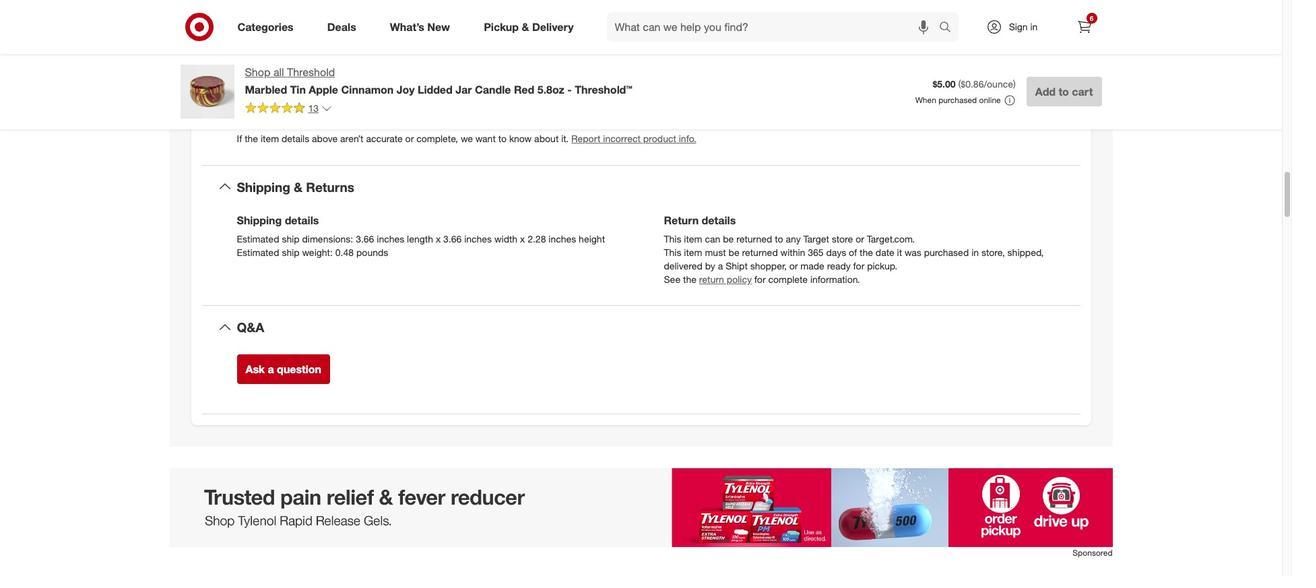 Task type: locate. For each thing, give the bounding box(es) containing it.
0 horizontal spatial to
[[498, 133, 507, 145]]

item right if
[[261, 133, 279, 145]]

6 link
[[1070, 12, 1100, 42]]

1 horizontal spatial inches
[[464, 233, 492, 245]]

a inside return details this item can be returned to any target store or target.com. this item must be returned within 365 days of the date it was purchased in store, shipped, delivered by a shipt shopper, or made ready for pickup. see the return policy for complete information.
[[718, 260, 723, 272]]

0 horizontal spatial for
[[755, 274, 766, 285]]

1 horizontal spatial to
[[775, 233, 784, 245]]

1 horizontal spatial the
[[683, 274, 697, 285]]

0 vertical spatial purchased
[[939, 95, 977, 105]]

inches left width
[[464, 233, 492, 245]]

product
[[643, 133, 677, 145]]

details up dimensions:
[[285, 214, 319, 227]]

3.66 up the pounds
[[356, 233, 374, 245]]

to right want
[[498, 133, 507, 145]]

1 ship from the top
[[282, 233, 300, 245]]

sponsored region
[[169, 469, 1113, 576]]

1 vertical spatial purchased
[[924, 247, 969, 258]]

cinnamon
[[341, 83, 394, 96]]

1 horizontal spatial &
[[522, 20, 529, 33]]

2 ship from the top
[[282, 247, 300, 258]]

5.8oz
[[538, 83, 565, 96]]

width
[[495, 233, 518, 245]]

item
[[261, 133, 279, 145], [684, 233, 703, 245], [684, 247, 703, 258]]

shop
[[245, 65, 271, 79]]

estimated left weight:
[[237, 247, 279, 258]]

can
[[705, 233, 721, 245]]

0 vertical spatial &
[[522, 20, 529, 33]]

3.66 right "length"
[[443, 233, 462, 245]]

image of marbled tin apple cinnamon joy lidded jar candle red 5.8oz - threshold™ image
[[180, 65, 234, 119]]

& inside dropdown button
[[294, 179, 303, 194]]

ready
[[827, 260, 851, 272]]

1 3.66 from the left
[[356, 233, 374, 245]]

sign in link
[[975, 12, 1059, 42]]

0 vertical spatial returned
[[737, 233, 773, 245]]

0.48
[[335, 247, 354, 258]]

: left 054-
[[327, 48, 329, 60]]

2 horizontal spatial to
[[1059, 85, 1069, 98]]

the right of
[[860, 247, 873, 258]]

0 horizontal spatial :
[[264, 89, 267, 101]]

in left store,
[[972, 247, 979, 258]]

1 shipping from the top
[[237, 179, 290, 194]]

1 vertical spatial ship
[[282, 247, 300, 258]]

shipping & returns button
[[202, 165, 1081, 208]]

0 vertical spatial the
[[245, 133, 258, 145]]

search
[[933, 21, 965, 35]]

0 vertical spatial ship
[[282, 233, 300, 245]]

1 vertical spatial this
[[664, 247, 682, 258]]

1 horizontal spatial 3.66
[[443, 233, 462, 245]]

2 inches from the left
[[464, 233, 492, 245]]

purchased right was
[[924, 247, 969, 258]]

2 vertical spatial item
[[684, 247, 703, 258]]

0 horizontal spatial a
[[268, 363, 274, 376]]

0 vertical spatial estimated
[[237, 233, 279, 245]]

details inside return details this item can be returned to any target store or target.com. this item must be returned within 365 days of the date it was purchased in store, shipped, delivered by a shipt shopper, or made ready for pickup. see the return policy for complete information.
[[702, 214, 736, 227]]

height
[[579, 233, 605, 245]]

& left returns at the left of the page
[[294, 179, 303, 194]]

a right ask
[[268, 363, 274, 376]]

return
[[699, 274, 724, 285]]

0 vertical spatial this
[[664, 233, 682, 245]]

report
[[572, 133, 601, 145]]

1 vertical spatial a
[[268, 363, 274, 376]]

13
[[308, 102, 319, 114]]

in right "sign"
[[1031, 21, 1038, 32]]

ship left dimensions:
[[282, 233, 300, 245]]

$5.00
[[933, 78, 956, 90]]

2 vertical spatial to
[[775, 233, 784, 245]]

2 horizontal spatial the
[[860, 247, 873, 258]]

or
[[405, 133, 414, 145], [856, 233, 865, 245], [790, 260, 798, 272]]

:
[[327, 48, 329, 60], [264, 89, 267, 101]]

this
[[664, 233, 682, 245], [664, 247, 682, 258]]

in inside return details this item can be returned to any target store or target.com. this item must be returned within 365 days of the date it was purchased in store, shipped, delivered by a shipt shopper, or made ready for pickup. see the return policy for complete information.
[[972, 247, 979, 258]]

to left any
[[775, 233, 784, 245]]

0 horizontal spatial 3.66
[[356, 233, 374, 245]]

a right by
[[718, 260, 723, 272]]

0 horizontal spatial inches
[[377, 233, 404, 245]]

2 horizontal spatial inches
[[549, 233, 576, 245]]

0 horizontal spatial x
[[436, 233, 441, 245]]

inches up the pounds
[[377, 233, 404, 245]]

1 horizontal spatial x
[[520, 233, 525, 245]]

$5.00 ( $0.86 /ounce )
[[933, 78, 1016, 90]]

0 horizontal spatial &
[[294, 179, 303, 194]]

details inside shipping details estimated ship dimensions: 3.66 inches length x 3.66 inches width x 2.28 inches height estimated ship weight: 0.48 pounds
[[285, 214, 319, 227]]

origin : imported
[[237, 89, 308, 101]]

joy
[[397, 83, 415, 96]]

return
[[664, 214, 699, 227]]

0 horizontal spatial in
[[972, 247, 979, 258]]

054-
[[332, 48, 351, 60]]

be
[[723, 233, 734, 245], [729, 247, 740, 258]]

: left imported
[[264, 89, 267, 101]]

lidded
[[418, 83, 453, 96]]

x
[[436, 233, 441, 245], [520, 233, 525, 245]]

0 horizontal spatial the
[[245, 133, 258, 145]]

estimated
[[237, 233, 279, 245], [237, 247, 279, 258]]

(
[[959, 78, 961, 90]]

add
[[1036, 85, 1056, 98]]

to inside return details this item can be returned to any target store or target.com. this item must be returned within 365 days of the date it was purchased in store, shipped, delivered by a shipt shopper, or made ready for pickup. see the return policy for complete information.
[[775, 233, 784, 245]]

1 horizontal spatial a
[[718, 260, 723, 272]]

the down delivered on the right
[[683, 274, 697, 285]]

shipping inside dropdown button
[[237, 179, 290, 194]]

apple
[[309, 83, 338, 96]]

delivery
[[532, 20, 574, 33]]

by
[[705, 260, 716, 272]]

return details this item can be returned to any target store or target.com. this item must be returned within 365 days of the date it was purchased in store, shipped, delivered by a shipt shopper, or made ready for pickup. see the return policy for complete information.
[[664, 214, 1044, 285]]

&
[[522, 20, 529, 33], [294, 179, 303, 194]]

shipping & returns
[[237, 179, 354, 194]]

x right "length"
[[436, 233, 441, 245]]

be up shipt on the top right of the page
[[729, 247, 740, 258]]

1 vertical spatial &
[[294, 179, 303, 194]]

/ounce
[[984, 78, 1014, 90]]

dimensions:
[[302, 233, 353, 245]]

1 inches from the left
[[377, 233, 404, 245]]

1 horizontal spatial for
[[854, 260, 865, 272]]

ask
[[246, 363, 265, 376]]

purchased down (
[[939, 95, 977, 105]]

item up delivered on the right
[[684, 247, 703, 258]]

returns
[[306, 179, 354, 194]]

1 vertical spatial the
[[860, 247, 873, 258]]

0 vertical spatial :
[[327, 48, 329, 60]]

of
[[849, 247, 857, 258]]

1 vertical spatial item
[[684, 233, 703, 245]]

shipping for shipping details estimated ship dimensions: 3.66 inches length x 3.66 inches width x 2.28 inches height estimated ship weight: 0.48 pounds
[[237, 214, 282, 227]]

be right can at top right
[[723, 233, 734, 245]]

inches right the 2.28
[[549, 233, 576, 245]]

within
[[781, 247, 806, 258]]

1 estimated from the top
[[237, 233, 279, 245]]

0 vertical spatial to
[[1059, 85, 1069, 98]]

x left the 2.28
[[520, 233, 525, 245]]

details for return
[[702, 214, 736, 227]]

advertisement region
[[169, 469, 1113, 547]]

to inside button
[[1059, 85, 1069, 98]]

0 vertical spatial shipping
[[237, 179, 290, 194]]

2147
[[365, 48, 386, 60]]

complete
[[769, 274, 808, 285]]

when purchased online
[[916, 95, 1001, 105]]

1 horizontal spatial in
[[1031, 21, 1038, 32]]

returned
[[737, 233, 773, 245], [742, 247, 778, 258]]

sign in
[[1009, 21, 1038, 32]]

for down shopper,
[[755, 274, 766, 285]]

2 horizontal spatial or
[[856, 233, 865, 245]]

the
[[245, 133, 258, 145], [860, 247, 873, 258], [683, 274, 697, 285]]

1 horizontal spatial :
[[327, 48, 329, 60]]

2 shipping from the top
[[237, 214, 282, 227]]

we
[[461, 133, 473, 145]]

shipping for shipping & returns
[[237, 179, 290, 194]]

details up can at top right
[[702, 214, 736, 227]]

1 vertical spatial estimated
[[237, 247, 279, 258]]

or down within
[[790, 260, 798, 272]]

new
[[428, 20, 450, 33]]

& right pickup
[[522, 20, 529, 33]]

shipping inside shipping details estimated ship dimensions: 3.66 inches length x 3.66 inches width x 2.28 inches height estimated ship weight: 0.48 pounds
[[237, 214, 282, 227]]

to right add
[[1059, 85, 1069, 98]]

estimated down shipping & returns
[[237, 233, 279, 245]]

search button
[[933, 12, 965, 44]]

in
[[1031, 21, 1038, 32], [972, 247, 979, 258]]

1 vertical spatial be
[[729, 247, 740, 258]]

3 inches from the left
[[549, 233, 576, 245]]

q&a
[[237, 320, 264, 335]]

for down of
[[854, 260, 865, 272]]

shipping down if
[[237, 179, 290, 194]]

0 vertical spatial a
[[718, 260, 723, 272]]

tin
[[290, 83, 306, 96]]

0 vertical spatial or
[[405, 133, 414, 145]]

categories
[[238, 20, 294, 33]]

What can we help you find? suggestions appear below search field
[[607, 12, 942, 42]]

1 horizontal spatial or
[[790, 260, 798, 272]]

pickup
[[484, 20, 519, 33]]

the right if
[[245, 133, 258, 145]]

or right accurate
[[405, 133, 414, 145]]

2 vertical spatial or
[[790, 260, 798, 272]]

1 vertical spatial in
[[972, 247, 979, 258]]

this down return
[[664, 233, 682, 245]]

1 vertical spatial shipping
[[237, 214, 282, 227]]

ship left weight:
[[282, 247, 300, 258]]

this up delivered on the right
[[664, 247, 682, 258]]

jar
[[456, 83, 472, 96]]

deals link
[[316, 12, 373, 42]]

sponsored
[[1073, 548, 1113, 558]]

it.
[[562, 133, 569, 145]]

shipping down shipping & returns
[[237, 214, 282, 227]]

item left can at top right
[[684, 233, 703, 245]]

or up of
[[856, 233, 865, 245]]

shipped,
[[1008, 247, 1044, 258]]

days
[[827, 247, 847, 258]]

q&a button
[[202, 306, 1081, 349]]

0 horizontal spatial or
[[405, 133, 414, 145]]

0 vertical spatial in
[[1031, 21, 1038, 32]]



Task type: describe. For each thing, give the bounding box(es) containing it.
what's
[[390, 20, 425, 33]]

weight:
[[302, 247, 333, 258]]

red
[[514, 83, 535, 96]]

2 3.66 from the left
[[443, 233, 462, 245]]

details left above
[[282, 133, 309, 145]]

ask a question button
[[237, 355, 330, 384]]

store,
[[982, 247, 1005, 258]]

marbled
[[245, 83, 287, 96]]

pickup & delivery
[[484, 20, 574, 33]]

aren't
[[340, 133, 364, 145]]

about
[[534, 133, 559, 145]]

2 x from the left
[[520, 233, 525, 245]]

1 vertical spatial :
[[264, 89, 267, 101]]

1 x from the left
[[436, 233, 441, 245]]

& for shipping
[[294, 179, 303, 194]]

made
[[801, 260, 825, 272]]

threshold™
[[575, 83, 633, 96]]

a inside button
[[268, 363, 274, 376]]

it
[[897, 247, 902, 258]]

categories link
[[226, 12, 310, 42]]

cart
[[1072, 85, 1093, 98]]

shipping details estimated ship dimensions: 3.66 inches length x 3.66 inches width x 2.28 inches height estimated ship weight: 0.48 pounds
[[237, 214, 605, 258]]

accurate
[[366, 133, 403, 145]]

sign
[[1009, 21, 1028, 32]]

pounds
[[356, 247, 388, 258]]

purchased inside return details this item can be returned to any target store or target.com. this item must be returned within 365 days of the date it was purchased in store, shipped, delivered by a shipt shopper, or made ready for pickup. see the return policy for complete information.
[[924, 247, 969, 258]]

0 vertical spatial for
[[854, 260, 865, 272]]

2 this from the top
[[664, 247, 682, 258]]

2 vertical spatial the
[[683, 274, 697, 285]]

target
[[804, 233, 829, 245]]

shipt
[[726, 260, 748, 272]]

deals
[[327, 20, 356, 33]]

pickup.
[[867, 260, 898, 272]]

pickup & delivery link
[[473, 12, 591, 42]]

shopper,
[[751, 260, 787, 272]]

2 estimated from the top
[[237, 247, 279, 258]]

13 link
[[245, 102, 332, 117]]

any
[[786, 233, 801, 245]]

1 this from the top
[[664, 233, 682, 245]]

add to cart
[[1036, 85, 1093, 98]]

ask a question
[[246, 363, 321, 376]]

must
[[705, 247, 726, 258]]

complete,
[[417, 133, 458, 145]]

what's new link
[[379, 12, 467, 42]]

1 vertical spatial returned
[[742, 247, 778, 258]]

when
[[916, 95, 937, 105]]

09-
[[351, 48, 365, 60]]

info.
[[679, 133, 697, 145]]

see
[[664, 274, 681, 285]]

information.
[[811, 274, 860, 285]]

2.28
[[528, 233, 546, 245]]

item number (dpci) : 054-09-2147
[[237, 48, 386, 60]]

what's new
[[390, 20, 450, 33]]

0 vertical spatial be
[[723, 233, 734, 245]]

)
[[1014, 78, 1016, 90]]

origin
[[237, 89, 264, 101]]

item
[[237, 48, 257, 60]]

know
[[509, 133, 532, 145]]

1 vertical spatial for
[[755, 274, 766, 285]]

0 vertical spatial item
[[261, 133, 279, 145]]

6
[[1090, 14, 1094, 22]]

candle
[[475, 83, 511, 96]]

above
[[312, 133, 338, 145]]

details for shipping
[[285, 214, 319, 227]]

& for pickup
[[522, 20, 529, 33]]

add to cart button
[[1027, 77, 1102, 106]]

365
[[808, 247, 824, 258]]

number
[[259, 48, 295, 60]]

store
[[832, 233, 853, 245]]

if
[[237, 133, 242, 145]]

all
[[274, 65, 284, 79]]

shop all threshold marbled tin apple cinnamon joy lidded jar candle red 5.8oz - threshold™
[[245, 65, 633, 96]]

was
[[905, 247, 922, 258]]

question
[[277, 363, 321, 376]]

length
[[407, 233, 433, 245]]

date
[[876, 247, 895, 258]]

imported
[[269, 89, 308, 101]]

(dpci)
[[298, 48, 327, 60]]

online
[[980, 95, 1001, 105]]

target.com.
[[867, 233, 915, 245]]

1 vertical spatial to
[[498, 133, 507, 145]]

$0.86
[[961, 78, 984, 90]]

1 vertical spatial or
[[856, 233, 865, 245]]

incorrect
[[603, 133, 641, 145]]



Task type: vqa. For each thing, say whether or not it's contained in the screenshot.
Day
no



